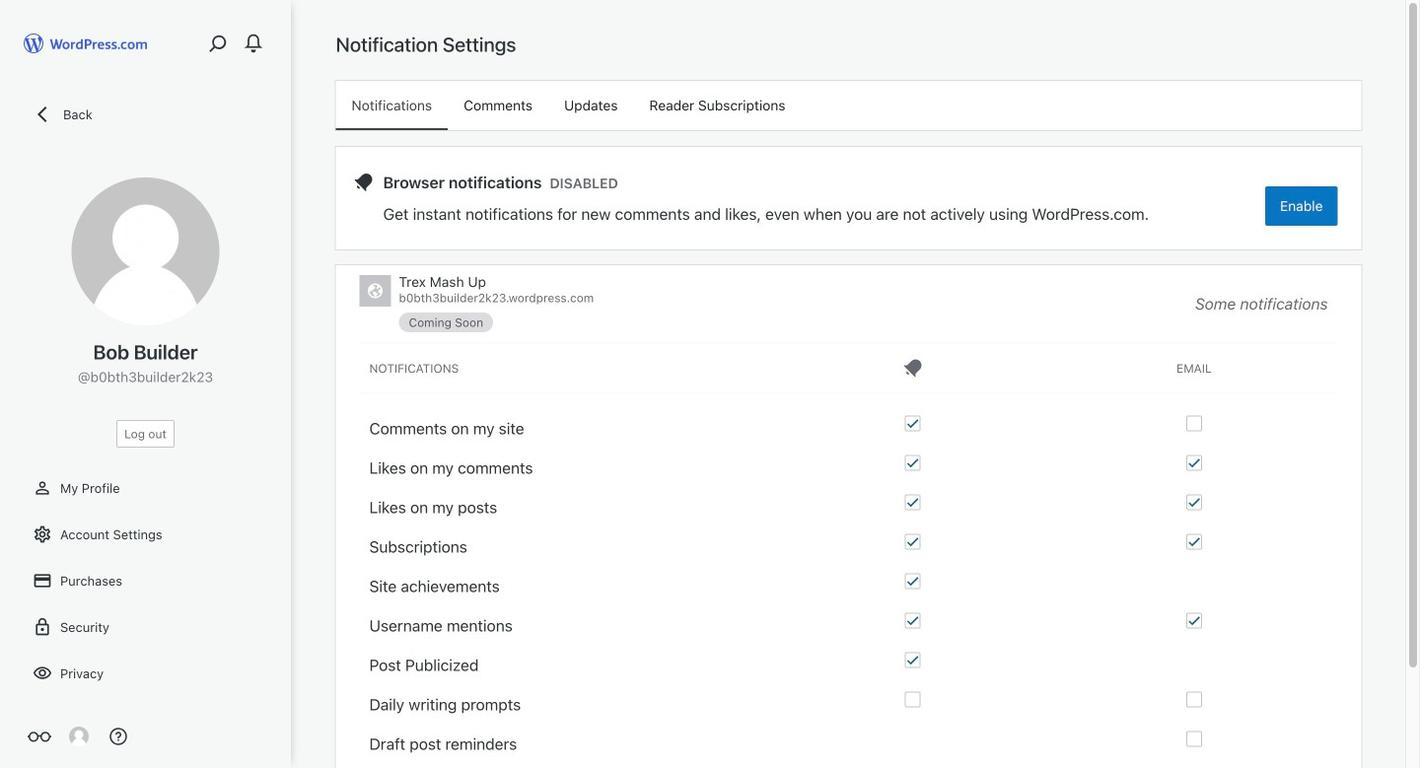 Task type: vqa. For each thing, say whether or not it's contained in the screenshot.
"Reader" "icon"
yes



Task type: locate. For each thing, give the bounding box(es) containing it.
None checkbox
[[1187, 416, 1203, 432], [905, 455, 921, 471], [1187, 455, 1203, 471], [905, 495, 921, 511], [1187, 495, 1203, 511], [905, 534, 921, 550], [1187, 534, 1203, 550], [1187, 692, 1203, 708], [1187, 416, 1203, 432], [905, 455, 921, 471], [1187, 455, 1203, 471], [905, 495, 921, 511], [1187, 495, 1203, 511], [905, 534, 921, 550], [1187, 534, 1203, 550], [1187, 692, 1203, 708]]

reader image
[[28, 725, 51, 749]]

None checkbox
[[905, 416, 921, 432], [905, 574, 921, 589], [905, 613, 921, 629], [1187, 613, 1203, 629], [905, 653, 921, 668], [905, 692, 921, 708], [1187, 732, 1203, 747], [905, 416, 921, 432], [905, 574, 921, 589], [905, 613, 921, 629], [1187, 613, 1203, 629], [905, 653, 921, 668], [905, 692, 921, 708], [1187, 732, 1203, 747]]

main content
[[336, 32, 1362, 769]]

settings image
[[33, 525, 52, 545]]

menu
[[336, 81, 1362, 130]]



Task type: describe. For each thing, give the bounding box(es) containing it.
lock image
[[33, 618, 52, 637]]

credit_card image
[[33, 571, 52, 591]]

bob builder image
[[72, 178, 220, 326]]

visibility image
[[33, 664, 52, 684]]

person image
[[33, 479, 52, 498]]

bob builder image
[[69, 727, 89, 747]]



